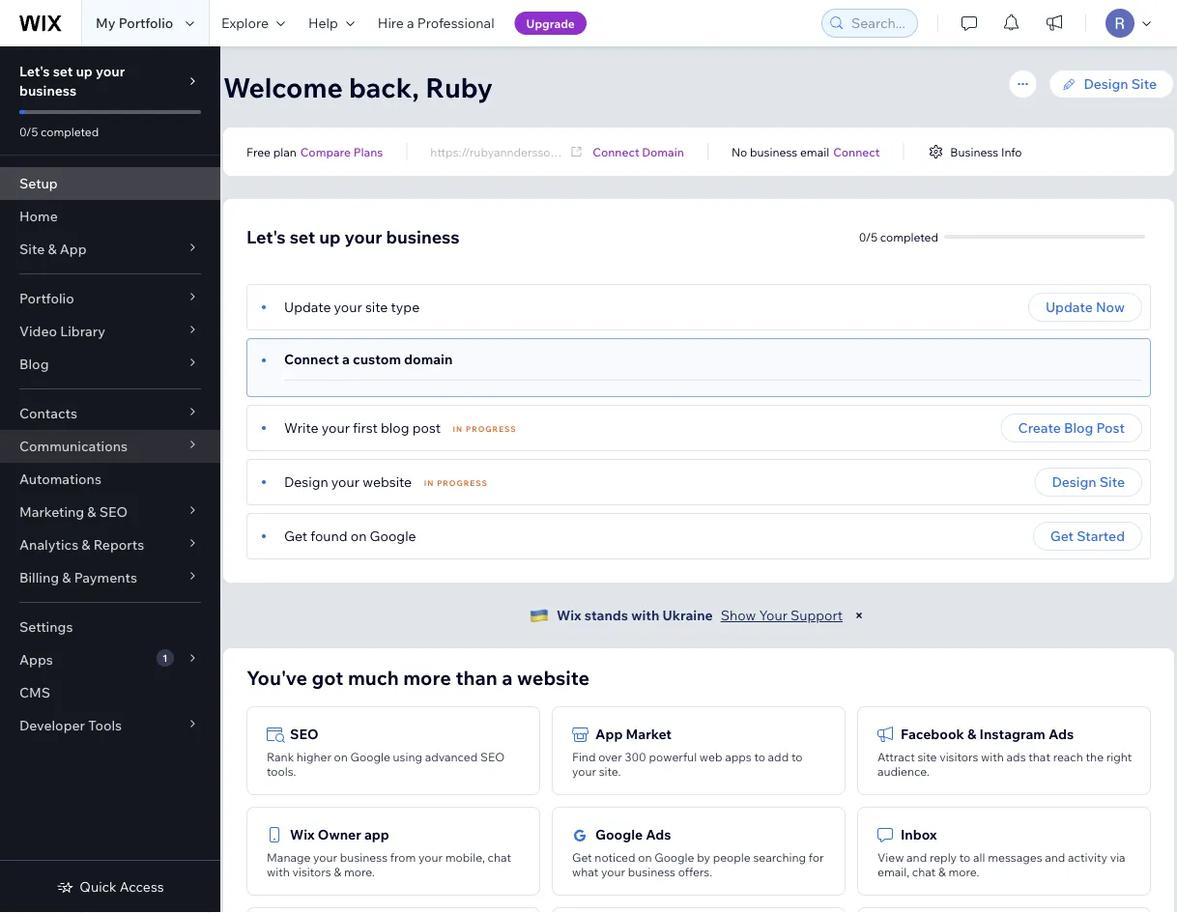 Task type: vqa. For each thing, say whether or not it's contained in the screenshot.


Task type: locate. For each thing, give the bounding box(es) containing it.
0 horizontal spatial let's
[[19, 63, 50, 80]]

1
[[163, 652, 168, 664]]

get left found
[[284, 528, 308, 545]]

by
[[697, 851, 711, 865]]

to left all
[[960, 851, 971, 865]]

rank higher on google using advanced seo tools.
[[267, 750, 505, 779]]

1 vertical spatial let's set up your business
[[247, 226, 460, 248]]

progress
[[466, 425, 517, 434], [437, 479, 488, 488]]

2 horizontal spatial to
[[960, 851, 971, 865]]

0 horizontal spatial site
[[19, 241, 45, 258]]

0 horizontal spatial update
[[284, 299, 331, 316]]

in for write your first blog post
[[453, 425, 463, 434]]

let's set up your business up update your site type
[[247, 226, 460, 248]]

google inside get noticed on google by people searching for what your business offers.
[[655, 851, 695, 865]]

seo inside the rank higher on google using advanced seo tools.
[[481, 750, 505, 765]]

2 vertical spatial on
[[638, 851, 652, 865]]

portfolio inside popup button
[[19, 290, 74, 307]]

visitors down facebook
[[940, 750, 979, 765]]

0 horizontal spatial up
[[76, 63, 93, 80]]

1 horizontal spatial 0/5
[[859, 230, 878, 244]]

connect left domain
[[593, 145, 640, 159]]

that
[[1029, 750, 1051, 765]]

1 vertical spatial app
[[596, 726, 623, 743]]

0 vertical spatial ads
[[1049, 726, 1075, 743]]

to right add
[[792, 750, 803, 765]]

communications
[[19, 438, 128, 455]]

your up update your site type
[[345, 226, 382, 248]]

business inside get noticed on google by people searching for what your business offers.
[[628, 865, 676, 880]]

a
[[407, 15, 415, 31], [342, 351, 350, 368], [502, 666, 513, 690]]

your
[[760, 607, 788, 624]]

up inside let's set up your business
[[76, 63, 93, 80]]

seo up the higher
[[290, 726, 319, 743]]

0 vertical spatial let's
[[19, 63, 50, 80]]

1 vertical spatial portfolio
[[19, 290, 74, 307]]

get left started
[[1051, 528, 1074, 545]]

0 horizontal spatial more.
[[344, 865, 375, 880]]

google inside the rank higher on google using advanced seo tools.
[[351, 750, 391, 765]]

ads
[[1049, 726, 1075, 743], [646, 827, 672, 844]]

0 vertical spatial completed
[[41, 124, 99, 139]]

on right found
[[351, 528, 367, 545]]

no business email connect
[[732, 145, 880, 159]]

business down app
[[340, 851, 388, 865]]

2 horizontal spatial connect
[[834, 145, 880, 159]]

update inside button
[[1046, 299, 1094, 316]]

1 vertical spatial 0/5
[[859, 230, 878, 244]]

0 vertical spatial let's set up your business
[[19, 63, 125, 99]]

0 vertical spatial 0/5
[[19, 124, 38, 139]]

more. left messages
[[949, 865, 980, 880]]

connect left custom
[[284, 351, 339, 368]]

a for professional
[[407, 15, 415, 31]]

site
[[365, 299, 388, 316], [918, 750, 938, 765]]

in progress for write your first blog post
[[453, 425, 517, 434]]

help button
[[297, 0, 366, 46]]

update for update now
[[1046, 299, 1094, 316]]

in progress for design your website
[[424, 479, 488, 488]]

tools.
[[267, 765, 296, 779]]

support
[[791, 607, 843, 624]]

get noticed on google by people searching for what your business offers.
[[572, 851, 824, 880]]

powerful
[[649, 750, 697, 765]]

1 vertical spatial seo
[[290, 726, 319, 743]]

app inside dropdown button
[[60, 241, 87, 258]]

on inside get noticed on google by people searching for what your business offers.
[[638, 851, 652, 865]]

progress right post
[[466, 425, 517, 434]]

0 horizontal spatial ads
[[646, 827, 672, 844]]

got
[[312, 666, 344, 690]]

let's set up your business down "my"
[[19, 63, 125, 99]]

site & app
[[19, 241, 87, 258]]

what
[[572, 865, 599, 880]]

0 horizontal spatial app
[[60, 241, 87, 258]]

website down blog
[[363, 474, 412, 491]]

add
[[768, 750, 789, 765]]

access
[[120, 879, 164, 896]]

2 more. from the left
[[949, 865, 980, 880]]

2 vertical spatial a
[[502, 666, 513, 690]]

seo inside popup button
[[99, 504, 128, 521]]

a right than
[[502, 666, 513, 690]]

0 vertical spatial in progress
[[453, 425, 517, 434]]

get for get noticed on google by people searching for what your business offers.
[[572, 851, 592, 865]]

google up noticed
[[596, 827, 643, 844]]

2 update from the left
[[1046, 299, 1094, 316]]

app down home link
[[60, 241, 87, 258]]

info
[[1002, 145, 1023, 159]]

update now button
[[1029, 293, 1143, 322]]

1 vertical spatial visitors
[[293, 865, 331, 880]]

connect
[[593, 145, 640, 159], [834, 145, 880, 159], [284, 351, 339, 368]]

0/5
[[19, 124, 38, 139], [859, 230, 878, 244]]

using
[[393, 750, 423, 765]]

found
[[311, 528, 348, 545]]

your right what on the bottom of page
[[602, 865, 626, 880]]

market
[[626, 726, 672, 743]]

1 horizontal spatial chat
[[913, 865, 936, 880]]

let's inside sidebar element
[[19, 63, 50, 80]]

and down the inbox
[[907, 851, 928, 865]]

0 vertical spatial site
[[1132, 75, 1158, 92]]

in progress
[[453, 425, 517, 434], [424, 479, 488, 488]]

on down google ads on the bottom right
[[638, 851, 652, 865]]

1 vertical spatial with
[[982, 750, 1005, 765]]

connect right email
[[834, 145, 880, 159]]

hire
[[378, 15, 404, 31]]

1 horizontal spatial in
[[453, 425, 463, 434]]

0 horizontal spatial in
[[424, 479, 435, 488]]

ads up get noticed on google by people searching for what your business offers.
[[646, 827, 672, 844]]

0 horizontal spatial blog
[[19, 356, 49, 373]]

chat inside view and reply to all messages and activity via email, chat & more.
[[913, 865, 936, 880]]

& down 'owner' on the bottom left of the page
[[334, 865, 342, 880]]

to inside view and reply to all messages and activity via email, chat & more.
[[960, 851, 971, 865]]

1 horizontal spatial ads
[[1049, 726, 1075, 743]]

hire a professional
[[378, 15, 495, 31]]

0 horizontal spatial site
[[365, 299, 388, 316]]

set inside sidebar element
[[53, 63, 73, 80]]

the
[[1086, 750, 1104, 765]]

on right the higher
[[334, 750, 348, 765]]

wix up manage
[[290, 827, 315, 844]]

blog
[[19, 356, 49, 373], [1065, 420, 1094, 437]]

1 horizontal spatial blog
[[1065, 420, 1094, 437]]

compare
[[301, 145, 351, 159]]

with inside manage your business from your mobile, chat with visitors & more.
[[267, 865, 290, 880]]

0/5 down connect link
[[859, 230, 878, 244]]

in
[[453, 425, 463, 434], [424, 479, 435, 488]]

video library
[[19, 323, 105, 340]]

in progress right post
[[453, 425, 517, 434]]

connect link
[[834, 143, 880, 161]]

1 horizontal spatial more.
[[949, 865, 980, 880]]

2 vertical spatial site
[[1100, 474, 1126, 491]]

update up connect a custom domain at the left of page
[[284, 299, 331, 316]]

chat right email,
[[913, 865, 936, 880]]

portfolio up video
[[19, 290, 74, 307]]

website right than
[[517, 666, 590, 690]]

1 update from the left
[[284, 299, 331, 316]]

& left all
[[939, 865, 947, 880]]

0/5 completed down connect link
[[859, 230, 939, 244]]

0 vertical spatial set
[[53, 63, 73, 80]]

facebook
[[901, 726, 965, 743]]

1 and from the left
[[907, 851, 928, 865]]

completed inside sidebar element
[[41, 124, 99, 139]]

0 vertical spatial 0/5 completed
[[19, 124, 99, 139]]

blog down video
[[19, 356, 49, 373]]

0/5 inside sidebar element
[[19, 124, 38, 139]]

web
[[700, 750, 723, 765]]

0 vertical spatial in
[[453, 425, 463, 434]]

portfolio right "my"
[[119, 15, 173, 31]]

0 horizontal spatial get
[[284, 528, 308, 545]]

& for analytics
[[82, 537, 90, 554]]

site left type
[[365, 299, 388, 316]]

0 horizontal spatial with
[[267, 865, 290, 880]]

home link
[[0, 200, 220, 233]]

wix left the "stands"
[[557, 607, 582, 624]]

2 horizontal spatial a
[[502, 666, 513, 690]]

seo down automations link in the bottom left of the page
[[99, 504, 128, 521]]

1 vertical spatial site
[[918, 750, 938, 765]]

0 vertical spatial design site
[[1085, 75, 1158, 92]]

facebook & instagram ads
[[901, 726, 1075, 743]]

app market
[[596, 726, 672, 743]]

upgrade
[[527, 16, 575, 30]]

https://rubyanndersson.wixsite.com/my-portfolio link
[[431, 143, 693, 163]]

progress for design your website
[[437, 479, 488, 488]]

in progress down post
[[424, 479, 488, 488]]

300
[[625, 750, 647, 765]]

design inside button
[[1053, 474, 1097, 491]]

1 vertical spatial design site
[[1053, 474, 1126, 491]]

payments
[[74, 570, 137, 587]]

& for marketing
[[87, 504, 96, 521]]

my portfolio
[[96, 15, 173, 31]]

1 vertical spatial 0/5 completed
[[859, 230, 939, 244]]

email
[[801, 145, 830, 159]]

1 vertical spatial wix
[[290, 827, 315, 844]]

your left site.
[[572, 765, 597, 779]]

ruby
[[426, 70, 493, 104]]

and left activity
[[1046, 851, 1066, 865]]

chat right 'mobile,'
[[488, 851, 512, 865]]

google left using
[[351, 750, 391, 765]]

google right found
[[370, 528, 416, 545]]

1 vertical spatial on
[[334, 750, 348, 765]]

0/5 up setup
[[19, 124, 38, 139]]

2 vertical spatial seo
[[481, 750, 505, 765]]

1 horizontal spatial site
[[1100, 474, 1126, 491]]

visitors down 'owner' on the bottom left of the page
[[293, 865, 331, 880]]

your
[[96, 63, 125, 80], [345, 226, 382, 248], [334, 299, 362, 316], [322, 420, 350, 437], [332, 474, 360, 491], [572, 765, 597, 779], [313, 851, 338, 865], [419, 851, 443, 865], [602, 865, 626, 880]]

help
[[308, 15, 338, 31]]

a for custom
[[342, 351, 350, 368]]

1 horizontal spatial website
[[517, 666, 590, 690]]

connect inside 'link'
[[593, 145, 640, 159]]

0 vertical spatial website
[[363, 474, 412, 491]]

visitors inside manage your business from your mobile, chat with visitors & more.
[[293, 865, 331, 880]]

business up type
[[386, 226, 460, 248]]

0 horizontal spatial website
[[363, 474, 412, 491]]

analytics
[[19, 537, 79, 554]]

google for higher
[[351, 750, 391, 765]]

1 vertical spatial in
[[424, 479, 435, 488]]

no
[[732, 145, 748, 159]]

seo right "advanced" at bottom left
[[481, 750, 505, 765]]

a left custom
[[342, 351, 350, 368]]

view and reply to all messages and activity via email, chat & more.
[[878, 851, 1126, 880]]

right
[[1107, 750, 1133, 765]]

in down post
[[424, 479, 435, 488]]

1 horizontal spatial and
[[1046, 851, 1066, 865]]

up
[[76, 63, 93, 80], [319, 226, 341, 248]]

0 horizontal spatial set
[[53, 63, 73, 80]]

get inside get noticed on google by people searching for what your business offers.
[[572, 851, 592, 865]]

app up over
[[596, 726, 623, 743]]

1 horizontal spatial connect
[[593, 145, 640, 159]]

1 horizontal spatial on
[[351, 528, 367, 545]]

& for facebook
[[968, 726, 977, 743]]

1 vertical spatial a
[[342, 351, 350, 368]]

business down google ads on the bottom right
[[628, 865, 676, 880]]

2 horizontal spatial with
[[982, 750, 1005, 765]]

more. down app
[[344, 865, 375, 880]]

1 horizontal spatial visitors
[[940, 750, 979, 765]]

google for noticed
[[655, 851, 695, 865]]

0 horizontal spatial completed
[[41, 124, 99, 139]]

in right post
[[453, 425, 463, 434]]

billing & payments
[[19, 570, 137, 587]]

0 vertical spatial seo
[[99, 504, 128, 521]]

business
[[19, 82, 77, 99], [750, 145, 798, 159], [386, 226, 460, 248], [340, 851, 388, 865], [628, 865, 676, 880]]

set
[[53, 63, 73, 80], [290, 226, 315, 248]]

0 horizontal spatial a
[[342, 351, 350, 368]]

0 horizontal spatial 0/5
[[19, 124, 38, 139]]

your inside get noticed on google by people searching for what your business offers.
[[602, 865, 626, 880]]

get left noticed
[[572, 851, 592, 865]]

1 horizontal spatial portfolio
[[119, 15, 173, 31]]

your down "my"
[[96, 63, 125, 80]]

1 more. from the left
[[344, 865, 375, 880]]

& left reports
[[82, 537, 90, 554]]

0 vertical spatial visitors
[[940, 750, 979, 765]]

get inside 'button'
[[1051, 528, 1074, 545]]

progress down post
[[437, 479, 488, 488]]

& for billing
[[62, 570, 71, 587]]

google left by
[[655, 851, 695, 865]]

connect domain
[[593, 145, 685, 159]]

1 vertical spatial progress
[[437, 479, 488, 488]]

1 horizontal spatial update
[[1046, 299, 1094, 316]]

0/5 completed up setup
[[19, 124, 99, 139]]

0 horizontal spatial and
[[907, 851, 928, 865]]

design site link
[[1050, 70, 1175, 99]]

on inside the rank higher on google using advanced seo tools.
[[334, 750, 348, 765]]

1 horizontal spatial with
[[632, 607, 660, 624]]

blog left post
[[1065, 420, 1094, 437]]

your inside find over 300 powerful web apps to add to your site.
[[572, 765, 597, 779]]

video
[[19, 323, 57, 340]]

site down facebook
[[918, 750, 938, 765]]

0 vertical spatial up
[[76, 63, 93, 80]]

1 vertical spatial website
[[517, 666, 590, 690]]

& up analytics & reports
[[87, 504, 96, 521]]

business right no at the top right of the page
[[750, 145, 798, 159]]

quick
[[80, 879, 117, 896]]

& down home
[[48, 241, 57, 258]]

& right facebook
[[968, 726, 977, 743]]

business up setup
[[19, 82, 77, 99]]

than
[[456, 666, 498, 690]]

show
[[721, 607, 757, 624]]

1 horizontal spatial site
[[918, 750, 938, 765]]

a right hire
[[407, 15, 415, 31]]

1 horizontal spatial seo
[[290, 726, 319, 743]]

1 horizontal spatial up
[[319, 226, 341, 248]]

0 vertical spatial site
[[365, 299, 388, 316]]

setup
[[19, 175, 58, 192]]

update for update your site type
[[284, 299, 331, 316]]

0 vertical spatial wix
[[557, 607, 582, 624]]

your right the from
[[419, 851, 443, 865]]

let's set up your business
[[19, 63, 125, 99], [247, 226, 460, 248]]

domain
[[642, 145, 685, 159]]

to left add
[[755, 750, 766, 765]]

billing & payments button
[[0, 562, 220, 595]]

0 vertical spatial portfolio
[[119, 15, 173, 31]]

your inside sidebar element
[[96, 63, 125, 80]]

free
[[247, 145, 271, 159]]

0 horizontal spatial chat
[[488, 851, 512, 865]]

2 horizontal spatial seo
[[481, 750, 505, 765]]

0 horizontal spatial 0/5 completed
[[19, 124, 99, 139]]

0 vertical spatial app
[[60, 241, 87, 258]]

1 vertical spatial set
[[290, 226, 315, 248]]

create
[[1019, 420, 1062, 437]]

automations
[[19, 471, 101, 488]]

ads up "reach"
[[1049, 726, 1075, 743]]

0/5 completed
[[19, 124, 99, 139], [859, 230, 939, 244]]

0 horizontal spatial on
[[334, 750, 348, 765]]

1 horizontal spatial get
[[572, 851, 592, 865]]

1 vertical spatial blog
[[1065, 420, 1094, 437]]

you've
[[247, 666, 308, 690]]

0 horizontal spatial wix
[[290, 827, 315, 844]]

update left now
[[1046, 299, 1094, 316]]

all
[[974, 851, 986, 865]]

0 vertical spatial progress
[[466, 425, 517, 434]]

1 vertical spatial site
[[19, 241, 45, 258]]

inbox
[[901, 827, 938, 844]]

1 horizontal spatial let's
[[247, 226, 286, 248]]

& right billing
[[62, 570, 71, 587]]



Task type: describe. For each thing, give the bounding box(es) containing it.
from
[[390, 851, 416, 865]]

your up get found on google
[[332, 474, 360, 491]]

custom
[[353, 351, 401, 368]]

library
[[60, 323, 105, 340]]

site & app button
[[0, 233, 220, 266]]

plans
[[354, 145, 383, 159]]

audience.
[[878, 765, 930, 779]]

create blog post
[[1019, 420, 1126, 437]]

higher
[[297, 750, 332, 765]]

https://rubyanndersson.wixsite.com/my-
[[431, 145, 647, 159]]

with inside attract site visitors with ads that reach the right audience.
[[982, 750, 1005, 765]]

reports
[[93, 537, 144, 554]]

developer tools
[[19, 718, 122, 734]]

2 and from the left
[[1046, 851, 1066, 865]]

visitors inside attract site visitors with ads that reach the right audience.
[[940, 750, 979, 765]]

blog
[[381, 420, 410, 437]]

automations link
[[0, 463, 220, 496]]

apps
[[725, 750, 752, 765]]

connect for connect domain
[[593, 145, 640, 159]]

get found on google
[[284, 528, 416, 545]]

https://rubyanndersson.wixsite.com/my-portfolio
[[431, 145, 693, 159]]

billing
[[19, 570, 59, 587]]

1 horizontal spatial app
[[596, 726, 623, 743]]

more. inside view and reply to all messages and activity via email, chat & more.
[[949, 865, 980, 880]]

contacts button
[[0, 397, 220, 430]]

wix stands with ukraine show your support
[[557, 607, 843, 624]]

developer
[[19, 718, 85, 734]]

Search... field
[[846, 10, 912, 37]]

create blog post button
[[1001, 414, 1143, 443]]

explore
[[221, 15, 269, 31]]

1 horizontal spatial completed
[[881, 230, 939, 244]]

wix for wix owner app
[[290, 827, 315, 844]]

0/5 completed inside sidebar element
[[19, 124, 99, 139]]

my
[[96, 15, 116, 31]]

mobile,
[[446, 851, 485, 865]]

post
[[1097, 420, 1126, 437]]

site inside button
[[1100, 474, 1126, 491]]

blog button
[[0, 348, 220, 381]]

get started button
[[1034, 522, 1143, 551]]

your down 'owner' on the bottom left of the page
[[313, 851, 338, 865]]

google ads
[[596, 827, 672, 844]]

over
[[599, 750, 623, 765]]

1 horizontal spatial 0/5 completed
[[859, 230, 939, 244]]

0 horizontal spatial to
[[755, 750, 766, 765]]

0 vertical spatial with
[[632, 607, 660, 624]]

1 vertical spatial let's
[[247, 226, 286, 248]]

setup link
[[0, 167, 220, 200]]

get started
[[1051, 528, 1126, 545]]

& inside manage your business from your mobile, chat with visitors & more.
[[334, 865, 342, 880]]

site inside dropdown button
[[19, 241, 45, 258]]

connect a custom domain
[[284, 351, 453, 368]]

blog inside popup button
[[19, 356, 49, 373]]

business info button
[[928, 143, 1023, 161]]

searching
[[754, 851, 807, 865]]

get for get found on google
[[284, 528, 308, 545]]

view
[[878, 851, 905, 865]]

offers.
[[679, 865, 713, 880]]

get for get started
[[1051, 528, 1074, 545]]

for
[[809, 851, 824, 865]]

analytics & reports button
[[0, 529, 220, 562]]

attract site visitors with ads that reach the right audience.
[[878, 750, 1133, 779]]

you've got much more than a website
[[247, 666, 590, 690]]

analytics & reports
[[19, 537, 144, 554]]

reach
[[1054, 750, 1084, 765]]

update now
[[1046, 299, 1126, 316]]

compare plans link
[[301, 143, 383, 161]]

free plan compare plans
[[247, 145, 383, 159]]

hire a professional link
[[366, 0, 506, 46]]

progress for write your first blog post
[[466, 425, 517, 434]]

welcome
[[223, 70, 343, 104]]

connect for connect a custom domain
[[284, 351, 339, 368]]

marketing
[[19, 504, 84, 521]]

business inside let's set up your business
[[19, 82, 77, 99]]

design site inside button
[[1053, 474, 1126, 491]]

2 horizontal spatial site
[[1132, 75, 1158, 92]]

sidebar element
[[0, 46, 220, 914]]

1 horizontal spatial to
[[792, 750, 803, 765]]

more. inside manage your business from your mobile, chat with visitors & more.
[[344, 865, 375, 880]]

1 vertical spatial up
[[319, 226, 341, 248]]

& for site
[[48, 241, 57, 258]]

find over 300 powerful web apps to add to your site.
[[572, 750, 803, 779]]

portfolio
[[647, 145, 693, 159]]

via
[[1111, 851, 1126, 865]]

wix for wix stands with ukraine show your support
[[557, 607, 582, 624]]

1 horizontal spatial let's set up your business
[[247, 226, 460, 248]]

let's set up your business inside sidebar element
[[19, 63, 125, 99]]

google for found
[[370, 528, 416, 545]]

in for design your website
[[424, 479, 435, 488]]

now
[[1097, 299, 1126, 316]]

your left first
[[322, 420, 350, 437]]

email,
[[878, 865, 910, 880]]

connect domain link
[[593, 143, 685, 161]]

tools
[[88, 718, 122, 734]]

chat inside manage your business from your mobile, chat with visitors & more.
[[488, 851, 512, 865]]

your up connect a custom domain at the left of page
[[334, 299, 362, 316]]

contacts
[[19, 405, 77, 422]]

much
[[348, 666, 399, 690]]

site inside attract site visitors with ads that reach the right audience.
[[918, 750, 938, 765]]

home
[[19, 208, 58, 225]]

1 vertical spatial ads
[[646, 827, 672, 844]]

advanced
[[425, 750, 478, 765]]

business inside manage your business from your mobile, chat with visitors & more.
[[340, 851, 388, 865]]

on for noticed
[[638, 851, 652, 865]]

& inside view and reply to all messages and activity via email, chat & more.
[[939, 865, 947, 880]]

on for higher
[[334, 750, 348, 765]]

blog inside button
[[1065, 420, 1094, 437]]

write your first blog post
[[284, 420, 441, 437]]

cms link
[[0, 677, 220, 710]]

design site button
[[1035, 468, 1143, 497]]

on for found
[[351, 528, 367, 545]]

1 horizontal spatial set
[[290, 226, 315, 248]]

started
[[1077, 528, 1126, 545]]

first
[[353, 420, 378, 437]]

find
[[572, 750, 596, 765]]

marketing & seo button
[[0, 496, 220, 529]]

reply
[[930, 851, 957, 865]]



